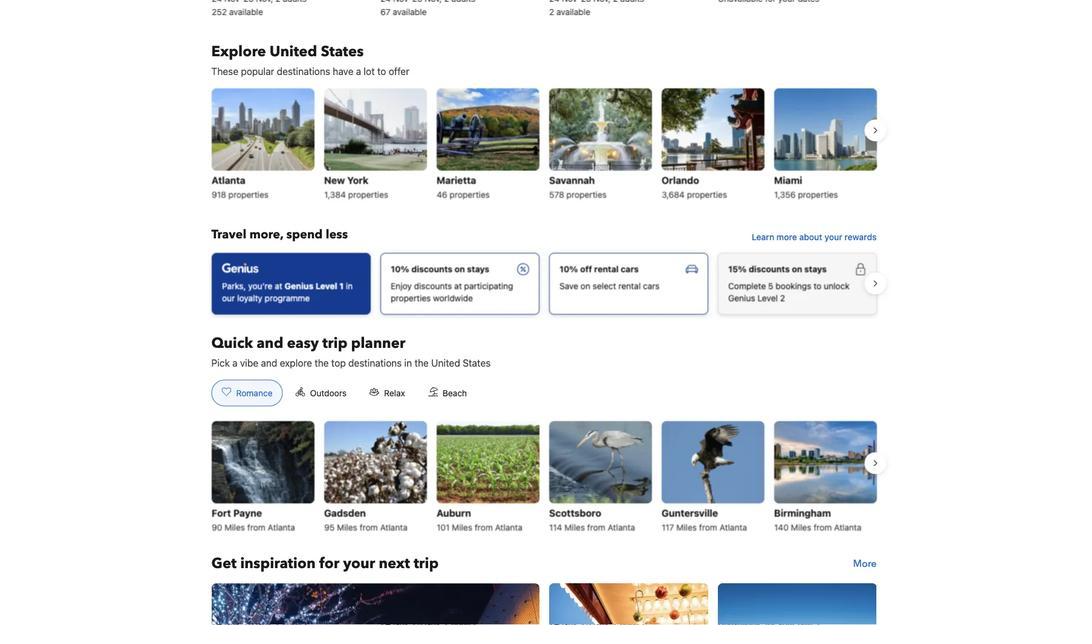 Task type: vqa. For each thing, say whether or not it's contained in the screenshot.
'5 February 2024' Option
no



Task type: describe. For each thing, give the bounding box(es) containing it.
10% for 10% off rental cars
[[559, 264, 578, 274]]

140
[[774, 522, 789, 532]]

region containing fort payne
[[202, 416, 887, 539]]

1 the from the left
[[315, 357, 329, 368]]

about
[[800, 232, 823, 242]]

new york 1,384 properties
[[324, 174, 388, 199]]

these
[[211, 65, 238, 77]]

available for 2 available
[[556, 7, 590, 17]]

guntersville 117 miles from atlanta
[[662, 507, 747, 532]]

gadsden 95 miles from atlanta
[[324, 507, 407, 532]]

90
[[211, 522, 222, 532]]

atlanta for auburn
[[495, 522, 522, 532]]

918
[[211, 189, 226, 199]]

0 vertical spatial and
[[257, 333, 283, 353]]

auburn 101 miles from atlanta
[[437, 507, 522, 532]]

birmingham
[[774, 507, 831, 518]]

learn
[[752, 232, 775, 242]]

properties for miami
[[798, 189, 838, 199]]

atlanta for birmingham
[[834, 522, 862, 532]]

beach
[[443, 388, 467, 398]]

more link
[[854, 554, 877, 573]]

miles for gadsden
[[337, 522, 357, 532]]

miles for birmingham
[[791, 522, 811, 532]]

relax button
[[359, 380, 416, 406]]

67 available link
[[380, 0, 539, 18]]

properties for atlanta
[[228, 189, 268, 199]]

bookings
[[776, 281, 811, 291]]

properties inside new york 1,384 properties
[[348, 189, 388, 199]]

new
[[324, 174, 345, 186]]

outdoors button
[[285, 380, 357, 406]]

in our loyalty programme
[[222, 281, 353, 303]]

miami 1,356 properties
[[774, 174, 838, 199]]

from for auburn
[[475, 522, 493, 532]]

from for guntersville
[[699, 522, 717, 532]]

worldwide
[[433, 293, 473, 303]]

learn more about your rewards
[[752, 232, 877, 242]]

romance
[[236, 388, 273, 398]]

properties for orlando
[[687, 189, 727, 199]]

get
[[211, 554, 237, 574]]

birmingham 140 miles from atlanta
[[774, 507, 862, 532]]

romance button
[[211, 380, 283, 406]]

from for scottsboro
[[587, 522, 605, 532]]

1 horizontal spatial on
[[581, 281, 590, 291]]

at for you're
[[275, 281, 282, 291]]

properties inside enjoy discounts at participating properties worldwide
[[391, 293, 431, 303]]

gadsden
[[324, 507, 366, 518]]

parks,
[[222, 281, 246, 291]]

5
[[768, 281, 773, 291]]

marietta 46 properties
[[437, 174, 490, 199]]

beach button
[[418, 380, 477, 406]]

york
[[347, 174, 368, 186]]

0 vertical spatial genius
[[284, 281, 313, 291]]

1,356
[[774, 189, 796, 199]]

0 vertical spatial cars
[[621, 264, 639, 274]]

1 vertical spatial and
[[261, 357, 277, 368]]

stays for 10% discounts on stays
[[467, 264, 489, 274]]

1 vertical spatial trip
[[414, 554, 439, 574]]

1 vertical spatial rental
[[618, 281, 641, 291]]

available for 252 available
[[229, 7, 263, 17]]

atlanta 918 properties
[[211, 174, 268, 199]]

top
[[331, 357, 346, 368]]

discounts for discounts
[[411, 264, 452, 274]]

46
[[437, 189, 447, 199]]

genius inside the complete 5 bookings to unlock genius level 2
[[728, 293, 755, 303]]

on for bookings
[[792, 264, 802, 274]]

off
[[580, 264, 592, 274]]

fort
[[211, 507, 231, 518]]

95
[[324, 522, 334, 532]]

more,
[[250, 226, 283, 243]]

enjoy
[[391, 281, 412, 291]]

miles for scottsboro
[[564, 522, 585, 532]]

from for gadsden
[[360, 522, 378, 532]]

inspiration
[[240, 554, 316, 574]]

spend
[[286, 226, 323, 243]]

on for at
[[454, 264, 465, 274]]

252 available link
[[211, 0, 371, 18]]

67 available
[[380, 7, 427, 17]]

miami
[[774, 174, 802, 186]]

marietta
[[437, 174, 476, 186]]

lot
[[364, 65, 375, 77]]

252
[[211, 7, 227, 17]]

payne
[[233, 507, 262, 518]]

101
[[437, 522, 450, 532]]

miles inside fort payne 90 miles from atlanta
[[224, 522, 245, 532]]

loyalty
[[237, 293, 262, 303]]

planner
[[351, 333, 406, 353]]

atlanta for gadsden
[[380, 522, 407, 532]]

stays for 15% discounts on stays
[[804, 264, 827, 274]]

savannah 578 properties
[[549, 174, 607, 199]]

orlando 3,684 properties
[[662, 174, 727, 199]]

select
[[593, 281, 616, 291]]



Task type: locate. For each thing, give the bounding box(es) containing it.
10% off rental cars
[[559, 264, 639, 274]]

miles down auburn
[[452, 522, 472, 532]]

in
[[346, 281, 353, 291], [405, 357, 412, 368]]

rental up select
[[594, 264, 619, 274]]

explore
[[211, 42, 266, 62]]

a inside explore united states these popular destinations have a lot to offer
[[356, 65, 361, 77]]

properties inside marietta 46 properties
[[450, 189, 490, 199]]

1 horizontal spatial trip
[[414, 554, 439, 574]]

0 vertical spatial united
[[270, 42, 317, 62]]

10%
[[391, 264, 409, 274], [559, 264, 578, 274]]

from down payne
[[247, 522, 265, 532]]

from down scottsboro
[[587, 522, 605, 532]]

enjoy discounts at participating properties worldwide
[[391, 281, 513, 303]]

0 horizontal spatial on
[[454, 264, 465, 274]]

properties down orlando at the top right of page
[[687, 189, 727, 199]]

to inside the complete 5 bookings to unlock genius level 2
[[814, 281, 822, 291]]

atlanta inside the scottsboro 114 miles from atlanta
[[608, 522, 635, 532]]

0 horizontal spatial level
[[315, 281, 337, 291]]

miles down scottsboro
[[564, 522, 585, 532]]

0 horizontal spatial in
[[346, 281, 353, 291]]

for
[[319, 554, 340, 574]]

0 horizontal spatial your
[[343, 554, 375, 574]]

states inside 'quick and easy trip planner pick a vibe and explore the top destinations in the united states'
[[463, 357, 491, 368]]

0 vertical spatial level
[[315, 281, 337, 291]]

destinations left have
[[277, 65, 330, 77]]

6 miles from the left
[[791, 522, 811, 532]]

1 horizontal spatial the
[[415, 357, 429, 368]]

2 inside the complete 5 bookings to unlock genius level 2
[[780, 293, 785, 303]]

1 horizontal spatial cars
[[643, 281, 660, 291]]

properties right 918
[[228, 189, 268, 199]]

1 horizontal spatial 2
[[780, 293, 785, 303]]

atlanta for scottsboro
[[608, 522, 635, 532]]

0 vertical spatial destinations
[[277, 65, 330, 77]]

252 available
[[211, 7, 263, 17]]

0 vertical spatial rental
[[594, 264, 619, 274]]

on up bookings
[[792, 264, 802, 274]]

atlanta inside guntersville 117 miles from atlanta
[[720, 522, 747, 532]]

programme
[[265, 293, 310, 303]]

at up worldwide
[[454, 281, 462, 291]]

miles down guntersville
[[676, 522, 697, 532]]

guntersville
[[662, 507, 718, 518]]

1 horizontal spatial a
[[356, 65, 361, 77]]

on
[[454, 264, 465, 274], [792, 264, 802, 274], [581, 281, 590, 291]]

miles inside guntersville 117 miles from atlanta
[[676, 522, 697, 532]]

destinations inside explore united states these popular destinations have a lot to offer
[[277, 65, 330, 77]]

save
[[559, 281, 578, 291]]

stays up the unlock
[[804, 264, 827, 274]]

114
[[549, 522, 562, 532]]

your
[[825, 232, 843, 242], [343, 554, 375, 574]]

atlanta for guntersville
[[720, 522, 747, 532]]

level inside the complete 5 bookings to unlock genius level 2
[[758, 293, 778, 303]]

in inside 'quick and easy trip planner pick a vibe and explore the top destinations in the united states'
[[405, 357, 412, 368]]

atlanta up 918
[[211, 174, 245, 186]]

1 vertical spatial a
[[232, 357, 238, 368]]

tab list containing romance
[[202, 380, 487, 407]]

you're
[[248, 281, 272, 291]]

properties down york
[[348, 189, 388, 199]]

at
[[275, 281, 282, 291], [454, 281, 462, 291]]

2 stays from the left
[[804, 264, 827, 274]]

1 horizontal spatial destinations
[[348, 357, 402, 368]]

2 available
[[549, 7, 590, 17]]

on right save
[[581, 281, 590, 291]]

participating
[[464, 281, 513, 291]]

4 miles from the left
[[564, 522, 585, 532]]

discounts down 10% discounts on stays
[[414, 281, 452, 291]]

more
[[854, 557, 877, 570]]

1 vertical spatial 2
[[780, 293, 785, 303]]

from inside gadsden 95 miles from atlanta
[[360, 522, 378, 532]]

to left the unlock
[[814, 281, 822, 291]]

region containing atlanta
[[202, 83, 887, 207]]

miles inside the auburn 101 miles from atlanta
[[452, 522, 472, 532]]

our
[[222, 293, 235, 303]]

0 horizontal spatial united
[[270, 42, 317, 62]]

available
[[229, 7, 263, 17], [393, 7, 427, 17], [556, 7, 590, 17]]

0 horizontal spatial at
[[275, 281, 282, 291]]

atlanta up more
[[834, 522, 862, 532]]

region containing 10% discounts on stays
[[202, 248, 887, 319]]

offer
[[389, 65, 410, 77]]

2 10% from the left
[[559, 264, 578, 274]]

in up 'relax'
[[405, 357, 412, 368]]

1 vertical spatial to
[[814, 281, 822, 291]]

your for rewards
[[825, 232, 843, 242]]

1 horizontal spatial genius
[[728, 293, 755, 303]]

rental right select
[[618, 281, 641, 291]]

miles
[[224, 522, 245, 532], [337, 522, 357, 532], [452, 522, 472, 532], [564, 522, 585, 532], [676, 522, 697, 532], [791, 522, 811, 532]]

10% for 10% discounts on stays
[[391, 264, 409, 274]]

in inside in our loyalty programme
[[346, 281, 353, 291]]

level down 5
[[758, 293, 778, 303]]

1 vertical spatial united
[[431, 357, 460, 368]]

properties inside savannah 578 properties
[[566, 189, 607, 199]]

next
[[379, 554, 410, 574]]

0 vertical spatial region
[[202, 83, 887, 207]]

miles for auburn
[[452, 522, 472, 532]]

atlanta inside gadsden 95 miles from atlanta
[[380, 522, 407, 532]]

to right lot
[[377, 65, 386, 77]]

1 horizontal spatial to
[[814, 281, 822, 291]]

the left top
[[315, 357, 329, 368]]

from down birmingham
[[814, 522, 832, 532]]

0 vertical spatial a
[[356, 65, 361, 77]]

the up beach "button"
[[415, 357, 429, 368]]

atlanta left 117
[[608, 522, 635, 532]]

at inside enjoy discounts at participating properties worldwide
[[454, 281, 462, 291]]

miles inside birmingham 140 miles from atlanta
[[791, 522, 811, 532]]

1 horizontal spatial 10%
[[559, 264, 578, 274]]

quick
[[211, 333, 253, 353]]

0 vertical spatial in
[[346, 281, 353, 291]]

scottsboro
[[549, 507, 601, 518]]

from down gadsden at the bottom left of page
[[360, 522, 378, 532]]

0 vertical spatial 2
[[549, 7, 554, 17]]

2 horizontal spatial available
[[556, 7, 590, 17]]

3 region from the top
[[202, 416, 887, 539]]

travel
[[211, 226, 247, 243]]

level
[[315, 281, 337, 291], [758, 293, 778, 303]]

properties
[[228, 189, 268, 199], [348, 189, 388, 199], [450, 189, 490, 199], [566, 189, 607, 199], [687, 189, 727, 199], [798, 189, 838, 199], [391, 293, 431, 303]]

level left 1
[[315, 281, 337, 291]]

0 horizontal spatial stays
[[467, 264, 489, 274]]

1 horizontal spatial in
[[405, 357, 412, 368]]

at for discounts
[[454, 281, 462, 291]]

properties inside miami 1,356 properties
[[798, 189, 838, 199]]

properties down miami
[[798, 189, 838, 199]]

discounts for 5
[[749, 264, 790, 274]]

miles right 90
[[224, 522, 245, 532]]

atlanta up next
[[380, 522, 407, 532]]

from down guntersville
[[699, 522, 717, 532]]

and
[[257, 333, 283, 353], [261, 357, 277, 368]]

5 from from the left
[[699, 522, 717, 532]]

10% up 'enjoy'
[[391, 264, 409, 274]]

0 vertical spatial your
[[825, 232, 843, 242]]

2 the from the left
[[415, 357, 429, 368]]

0 horizontal spatial the
[[315, 357, 329, 368]]

genius up programme
[[284, 281, 313, 291]]

1 stays from the left
[[467, 264, 489, 274]]

1 vertical spatial in
[[405, 357, 412, 368]]

destinations down planner
[[348, 357, 402, 368]]

miles inside gadsden 95 miles from atlanta
[[337, 522, 357, 532]]

0 horizontal spatial a
[[232, 357, 238, 368]]

cars right select
[[643, 281, 660, 291]]

0 horizontal spatial 10%
[[391, 264, 409, 274]]

complete 5 bookings to unlock genius level 2
[[728, 281, 850, 303]]

6 from from the left
[[814, 522, 832, 532]]

1 horizontal spatial stays
[[804, 264, 827, 274]]

5 miles from the left
[[676, 522, 697, 532]]

a inside 'quick and easy trip planner pick a vibe and explore the top destinations in the united states'
[[232, 357, 238, 368]]

united up popular
[[270, 42, 317, 62]]

1 vertical spatial genius
[[728, 293, 755, 303]]

states up 'beach'
[[463, 357, 491, 368]]

available for 67 available
[[393, 7, 427, 17]]

less
[[326, 226, 348, 243]]

1,384
[[324, 189, 346, 199]]

complete
[[728, 281, 766, 291]]

properties down 'enjoy'
[[391, 293, 431, 303]]

atlanta left 114
[[495, 522, 522, 532]]

properties inside orlando 3,684 properties
[[687, 189, 727, 199]]

popular
[[241, 65, 274, 77]]

explore
[[280, 357, 312, 368]]

miles for guntersville
[[676, 522, 697, 532]]

a left vibe
[[232, 357, 238, 368]]

2 from from the left
[[360, 522, 378, 532]]

miles down gadsden at the bottom left of page
[[337, 522, 357, 532]]

a left lot
[[356, 65, 361, 77]]

the
[[315, 357, 329, 368], [415, 357, 429, 368]]

trip inside 'quick and easy trip planner pick a vibe and explore the top destinations in the united states'
[[323, 333, 348, 353]]

region for travel more, spend less
[[202, 248, 887, 319]]

atlanta inside atlanta 918 properties
[[211, 174, 245, 186]]

miles down birmingham
[[791, 522, 811, 532]]

atlanta inside birmingham 140 miles from atlanta
[[834, 522, 862, 532]]

3 miles from the left
[[452, 522, 472, 532]]

destinations inside 'quick and easy trip planner pick a vibe and explore the top destinations in the united states'
[[348, 357, 402, 368]]

3,684
[[662, 189, 685, 199]]

stays up participating
[[467, 264, 489, 274]]

10% up save
[[559, 264, 578, 274]]

10% discounts on stays
[[391, 264, 489, 274]]

1 horizontal spatial your
[[825, 232, 843, 242]]

0 horizontal spatial genius
[[284, 281, 313, 291]]

1 available from the left
[[229, 7, 263, 17]]

at up programme
[[275, 281, 282, 291]]

1 horizontal spatial at
[[454, 281, 462, 291]]

and right vibe
[[261, 357, 277, 368]]

1 horizontal spatial united
[[431, 357, 460, 368]]

from inside birmingham 140 miles from atlanta
[[814, 522, 832, 532]]

learn more about your rewards link
[[747, 226, 882, 248]]

auburn
[[437, 507, 471, 518]]

atlanta up the "inspiration"
[[268, 522, 295, 532]]

your right "about"
[[825, 232, 843, 242]]

miles inside the scottsboro 114 miles from atlanta
[[564, 522, 585, 532]]

united inside 'quick and easy trip planner pick a vibe and explore the top destinations in the united states'
[[431, 357, 460, 368]]

from inside the auburn 101 miles from atlanta
[[475, 522, 493, 532]]

properties down marietta on the top left of page
[[450, 189, 490, 199]]

states inside explore united states these popular destinations have a lot to offer
[[321, 42, 364, 62]]

15% discounts on stays
[[728, 264, 827, 274]]

1 horizontal spatial available
[[393, 7, 427, 17]]

2 region from the top
[[202, 248, 887, 319]]

pick
[[211, 357, 230, 368]]

properties down savannah
[[566, 189, 607, 199]]

from right 101
[[475, 522, 493, 532]]

0 vertical spatial states
[[321, 42, 364, 62]]

explore united states these popular destinations have a lot to offer
[[211, 42, 410, 77]]

get inspiration for your next trip
[[211, 554, 439, 574]]

a
[[356, 65, 361, 77], [232, 357, 238, 368]]

from inside guntersville 117 miles from atlanta
[[699, 522, 717, 532]]

1 vertical spatial region
[[202, 248, 887, 319]]

relax
[[384, 388, 405, 398]]

2
[[549, 7, 554, 17], [780, 293, 785, 303]]

atlanta left 140
[[720, 522, 747, 532]]

properties inside atlanta 918 properties
[[228, 189, 268, 199]]

2 vertical spatial region
[[202, 416, 887, 539]]

to inside explore united states these popular destinations have a lot to offer
[[377, 65, 386, 77]]

and up vibe
[[257, 333, 283, 353]]

atlanta inside the auburn 101 miles from atlanta
[[495, 522, 522, 532]]

states up have
[[321, 42, 364, 62]]

from inside the scottsboro 114 miles from atlanta
[[587, 522, 605, 532]]

1 10% from the left
[[391, 264, 409, 274]]

blue genius logo image
[[222, 263, 258, 272], [222, 263, 258, 272]]

discounts inside enjoy discounts at participating properties worldwide
[[414, 281, 452, 291]]

atlanta inside fort payne 90 miles from atlanta
[[268, 522, 295, 532]]

1 miles from the left
[[224, 522, 245, 532]]

1 vertical spatial level
[[758, 293, 778, 303]]

4 from from the left
[[587, 522, 605, 532]]

2 miles from the left
[[337, 522, 357, 532]]

genius down complete
[[728, 293, 755, 303]]

region for explore united states
[[202, 83, 887, 207]]

3 from from the left
[[475, 522, 493, 532]]

trip right next
[[414, 554, 439, 574]]

discounts up enjoy discounts at participating properties worldwide
[[411, 264, 452, 274]]

your right for
[[343, 554, 375, 574]]

united
[[270, 42, 317, 62], [431, 357, 460, 368]]

1
[[339, 281, 343, 291]]

1 vertical spatial destinations
[[348, 357, 402, 368]]

region
[[202, 83, 887, 207], [202, 248, 887, 319], [202, 416, 887, 539]]

savannah
[[549, 174, 595, 186]]

0 horizontal spatial states
[[321, 42, 364, 62]]

1 vertical spatial cars
[[643, 281, 660, 291]]

united inside explore united states these popular destinations have a lot to offer
[[270, 42, 317, 62]]

rental
[[594, 264, 619, 274], [618, 281, 641, 291]]

0 horizontal spatial to
[[377, 65, 386, 77]]

0 horizontal spatial cars
[[621, 264, 639, 274]]

2 horizontal spatial on
[[792, 264, 802, 274]]

your for next
[[343, 554, 375, 574]]

outdoors
[[310, 388, 347, 398]]

from inside fort payne 90 miles from atlanta
[[247, 522, 265, 532]]

1 vertical spatial states
[[463, 357, 491, 368]]

discounts up 5
[[749, 264, 790, 274]]

properties for marietta
[[450, 189, 490, 199]]

united up beach "button"
[[431, 357, 460, 368]]

fort payne 90 miles from atlanta
[[211, 507, 295, 532]]

0 vertical spatial trip
[[323, 333, 348, 353]]

have
[[333, 65, 354, 77]]

on up enjoy discounts at participating properties worldwide
[[454, 264, 465, 274]]

properties for savannah
[[566, 189, 607, 199]]

1 from from the left
[[247, 522, 265, 532]]

trip up top
[[323, 333, 348, 353]]

15%
[[728, 264, 747, 274]]

0 horizontal spatial 2
[[549, 7, 554, 17]]

stays
[[467, 264, 489, 274], [804, 264, 827, 274]]

2 at from the left
[[454, 281, 462, 291]]

rewards
[[845, 232, 877, 242]]

vibe
[[240, 357, 259, 368]]

117
[[662, 522, 674, 532]]

tab list
[[202, 380, 487, 407]]

parks, you're at genius level 1
[[222, 281, 343, 291]]

2 available link
[[549, 0, 708, 18]]

travel more, spend less
[[211, 226, 348, 243]]

scottsboro 114 miles from atlanta
[[549, 507, 635, 532]]

1 vertical spatial your
[[343, 554, 375, 574]]

0 horizontal spatial trip
[[323, 333, 348, 353]]

in right 1
[[346, 281, 353, 291]]

578
[[549, 189, 564, 199]]

0 horizontal spatial available
[[229, 7, 263, 17]]

1 horizontal spatial level
[[758, 293, 778, 303]]

3 available from the left
[[556, 7, 590, 17]]

0 vertical spatial to
[[377, 65, 386, 77]]

unlock
[[824, 281, 850, 291]]

more
[[777, 232, 797, 242]]

1 at from the left
[[275, 281, 282, 291]]

1 region from the top
[[202, 83, 887, 207]]

from for birmingham
[[814, 522, 832, 532]]

2 available from the left
[[393, 7, 427, 17]]

destinations
[[277, 65, 330, 77], [348, 357, 402, 368]]

to
[[377, 65, 386, 77], [814, 281, 822, 291]]

easy
[[287, 333, 319, 353]]

1 horizontal spatial states
[[463, 357, 491, 368]]

0 horizontal spatial destinations
[[277, 65, 330, 77]]

cars up save on select rental cars
[[621, 264, 639, 274]]



